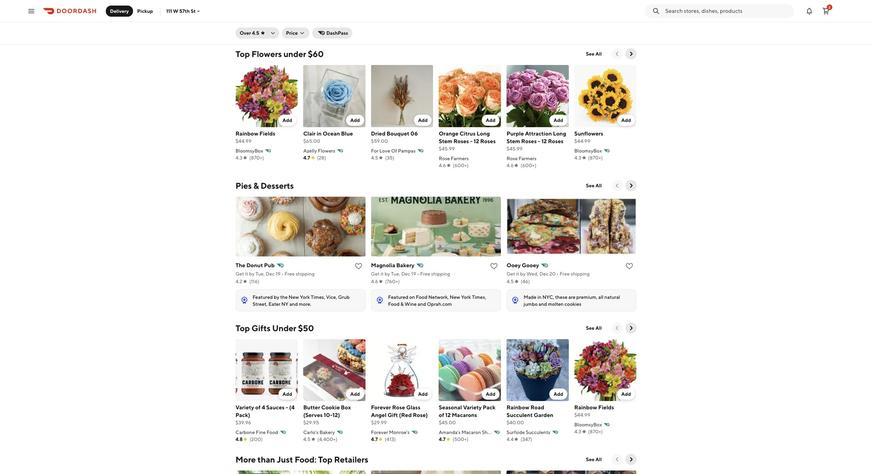 Task type: locate. For each thing, give the bounding box(es) containing it.
attraction
[[525, 130, 552, 137]]

and up the awards
[[439, 20, 448, 26]]

cookie
[[321, 405, 340, 412]]

free up the network,
[[420, 271, 430, 277]]

20
[[550, 271, 556, 277]]

3 all from the top
[[596, 326, 602, 331]]

shipping up premium, at the right bottom of the page
[[571, 271, 590, 277]]

long right attraction
[[553, 130, 566, 137]]

the inside featured by the new york times, vice, grub street, eater ny and more.
[[280, 295, 288, 300]]

1 vertical spatial rainbow fields $44.99
[[574, 405, 614, 419]]

michigan's
[[388, 20, 412, 26]]

1 horizontal spatial get
[[371, 271, 380, 277]]

0 horizontal spatial the
[[280, 295, 288, 300]]

3 • from the left
[[557, 271, 559, 277]]

0 horizontal spatial -
[[286, 405, 288, 412]]

1 new from the left
[[289, 295, 299, 300]]

12 inside the seasonal variety pack of 12 macarons $45.00
[[445, 413, 451, 419]]

1 horizontal spatial 4.7
[[371, 437, 378, 443]]

butter cookie box (serves 10-12) $29.95
[[303, 405, 351, 426]]

it for magnolia
[[381, 271, 384, 277]]

amanda's
[[439, 431, 461, 436]]

in inside the peak of perfection in handmade chocolate since 1981
[[575, 20, 579, 25]]

dec for the donut pub
[[266, 271, 275, 277]]

12 for citrus
[[474, 138, 479, 145]]

111 w 57th st
[[166, 8, 196, 14]]

1 vertical spatial forever
[[371, 431, 388, 436]]

top down 'over'
[[236, 49, 250, 59]]

in left uniquely on the left of page
[[323, 20, 327, 26]]

rose
[[439, 156, 450, 161], [507, 156, 518, 161], [392, 405, 405, 412]]

1 previous button of carousel image from the top
[[614, 50, 621, 57]]

street,
[[253, 302, 268, 307]]

2 see all link from the top
[[582, 180, 606, 191]]

(600+) down orange citrus long stem roses - 12 roses $45.99
[[453, 163, 469, 168]]

2 vertical spatial the
[[280, 295, 288, 300]]

farmers for citrus
[[451, 156, 469, 161]]

0 horizontal spatial new
[[289, 295, 299, 300]]

flowers for top
[[252, 49, 282, 59]]

featured inside featured by the new york times, vice, grub street, eater ny and more.
[[253, 295, 273, 300]]

farmers down purple attraction long stem roses - 12 roses $45.99
[[519, 156, 537, 161]]

- down attraction
[[538, 138, 540, 145]]

0 horizontal spatial rose
[[392, 405, 405, 412]]

2 vertical spatial next button of carousel image
[[628, 457, 635, 464]]

3 roses from the left
[[521, 138, 537, 145]]

1 horizontal spatial rainbow fields $44.99
[[574, 405, 614, 419]]

angel
[[371, 413, 387, 419]]

see all for $60
[[586, 51, 602, 57]]

the down best
[[408, 27, 415, 33]]

bakery up (4,400+)
[[320, 431, 335, 436]]

(600+) for attraction
[[521, 163, 537, 168]]

4.6 down purple
[[507, 163, 514, 168]]

magnolia bakery
[[371, 262, 414, 269]]

of down michigan's
[[402, 27, 407, 33]]

rose farmers down purple attraction long stem roses - 12 roses $45.99
[[507, 156, 537, 161]]

and
[[439, 20, 448, 26], [290, 302, 298, 307], [418, 302, 426, 307], [539, 302, 547, 307]]

tue,
[[256, 271, 265, 277], [391, 271, 400, 277]]

the inside the peak of perfection in handmade chocolate since 1981
[[524, 20, 532, 25]]

0 horizontal spatial (600+)
[[453, 163, 469, 168]]

long for citrus
[[477, 130, 490, 137]]

4.5 for (46)
[[507, 279, 514, 285]]

1 (600+) from the left
[[453, 163, 469, 168]]

1 farmers from the left
[[451, 156, 469, 161]]

get for magnolia bakery
[[371, 271, 380, 277]]

0 vertical spatial next button of carousel image
[[628, 50, 635, 57]]

1 horizontal spatial shipping
[[431, 271, 450, 277]]

0 vertical spatial food
[[416, 295, 428, 300]]

12 up $45.00
[[445, 413, 451, 419]]

(600+) down purple attraction long stem roses - 12 roses $45.99
[[521, 163, 537, 168]]

0 vertical spatial flowers
[[252, 49, 282, 59]]

2 times, from the left
[[472, 295, 486, 300]]

4.2
[[236, 279, 242, 285]]

1 horizontal spatial 4.6
[[439, 163, 446, 168]]

1 horizontal spatial stem
[[507, 138, 520, 145]]

tue, up (116)
[[256, 271, 265, 277]]

0 horizontal spatial 4.7
[[303, 155, 310, 161]]

long right citrus
[[477, 130, 490, 137]]

1 horizontal spatial farmers
[[519, 156, 537, 161]]

long inside purple attraction long stem roses - 12 roses $45.99
[[553, 130, 566, 137]]

- left (4
[[286, 405, 288, 412]]

dried
[[371, 130, 386, 137]]

1 roses from the left
[[454, 138, 469, 145]]

stem inside orange citrus long stem roses - 12 roses $45.99
[[439, 138, 452, 145]]

(870+)
[[249, 155, 264, 161], [588, 155, 603, 161], [588, 430, 603, 435]]

0 horizontal spatial 4.6
[[371, 279, 378, 285]]

1 shipping from the left
[[296, 271, 315, 277]]

forever down the $29.99
[[371, 431, 388, 436]]

flowers up '(28)'
[[318, 148, 335, 154]]

2 farmers from the left
[[519, 156, 537, 161]]

variety up pack)
[[236, 405, 254, 412]]

more.
[[299, 302, 311, 307]]

1 dec from the left
[[266, 271, 275, 277]]

0 horizontal spatial •
[[282, 271, 284, 277]]

1 get it by tue, dec 19 • free shipping from the left
[[236, 271, 315, 277]]

$45.99 down purple
[[507, 146, 523, 152]]

12 down attraction
[[542, 138, 547, 145]]

featured left on
[[388, 295, 408, 300]]

4.5 right 'over'
[[252, 30, 259, 36]]

1 horizontal spatial york
[[461, 295, 471, 300]]

2 • from the left
[[417, 271, 419, 277]]

4 see from the top
[[586, 458, 595, 463]]

0 horizontal spatial click to add this store to your saved list image
[[354, 262, 363, 271]]

get it by tue, dec 19 • free shipping
[[236, 271, 315, 277], [371, 271, 450, 277]]

3 next button of carousel image from the top
[[628, 457, 635, 464]]

get it by tue, dec 19 • free shipping down pub
[[236, 271, 315, 277]]

12 inside purple attraction long stem roses - 12 roses $45.99
[[542, 138, 547, 145]]

0 vertical spatial the
[[449, 20, 456, 26]]

4.7 left (413)
[[371, 437, 378, 443]]

& right pies
[[254, 181, 259, 191]]

and right ny
[[290, 302, 298, 307]]

1 horizontal spatial long
[[553, 130, 566, 137]]

2 horizontal spatial -
[[538, 138, 540, 145]]

york right the network,
[[461, 295, 471, 300]]

111 w 57th st button
[[166, 8, 201, 14]]

2 see from the top
[[586, 183, 595, 189]]

0 vertical spatial top
[[236, 49, 250, 59]]

& left wine
[[401, 302, 404, 307]]

and right wine
[[418, 302, 426, 307]]

1 horizontal spatial the
[[408, 27, 415, 33]]

the left donut
[[236, 262, 245, 269]]

forever up angel
[[371, 405, 391, 412]]

shipping up the network,
[[431, 271, 450, 277]]

sauces
[[266, 405, 285, 412]]

dec left the 20
[[540, 271, 549, 277]]

2 click to add this store to your saved list image from the left
[[626, 262, 634, 271]]

magnolia
[[371, 262, 395, 269]]

19 for the donut pub
[[276, 271, 281, 277]]

azelly flowers
[[303, 148, 335, 154]]

1 it from the left
[[245, 271, 248, 277]]

4.8
[[236, 437, 243, 443]]

0 horizontal spatial tue,
[[256, 271, 265, 277]]

farmers down orange citrus long stem roses - 12 roses $45.99
[[451, 156, 469, 161]]

0 vertical spatial the
[[524, 20, 532, 25]]

the up 'since'
[[524, 20, 532, 25]]

0 horizontal spatial featured
[[253, 295, 273, 300]]

shipping up featured by the new york times, vice, grub street, eater ny and more.
[[296, 271, 315, 277]]

vice,
[[326, 295, 337, 300]]

1 horizontal spatial fields
[[598, 405, 614, 412]]

on
[[409, 295, 415, 300]]

rose inside forever rose glass angel gift (red rose) $29.99
[[392, 405, 405, 412]]

0 horizontal spatial 12
[[445, 413, 451, 419]]

shipping for the donut pub
[[296, 271, 315, 277]]

0 horizontal spatial the
[[236, 262, 245, 269]]

previous button of carousel image
[[614, 50, 621, 57], [614, 182, 621, 189], [614, 325, 621, 332], [614, 457, 621, 464]]

2 horizontal spatial rose
[[507, 156, 518, 161]]

0 horizontal spatial 19
[[276, 271, 281, 277]]

1 all from the top
[[596, 51, 602, 57]]

0 horizontal spatial stem
[[439, 138, 452, 145]]

1 stem from the left
[[439, 138, 452, 145]]

the for the donut pub
[[236, 262, 245, 269]]

roses
[[454, 138, 469, 145], [480, 138, 496, 145], [521, 138, 537, 145], [548, 138, 564, 145]]

next button of carousel image
[[628, 182, 635, 189]]

the up ny
[[280, 295, 288, 300]]

of left 4
[[255, 405, 261, 412]]

free
[[270, 20, 279, 26]]

stem
[[439, 138, 452, 145], [507, 138, 520, 145]]

2 get from the left
[[371, 271, 380, 277]]

and down nyc,
[[539, 302, 547, 307]]

1 featured from the left
[[253, 295, 273, 300]]

1 next button of carousel image from the top
[[628, 50, 635, 57]]

1 horizontal spatial the
[[524, 20, 532, 25]]

by up (116)
[[249, 271, 255, 277]]

0 horizontal spatial fields
[[260, 130, 275, 137]]

see all for food:
[[586, 458, 602, 463]]

2 19 from the left
[[411, 271, 416, 277]]

food right on
[[416, 295, 428, 300]]

1 horizontal spatial 19
[[411, 271, 416, 277]]

times, inside featured by the new york times, vice, grub street, eater ny and more.
[[311, 295, 325, 300]]

2 $45.99 from the left
[[507, 146, 523, 152]]

1 vertical spatial bakery
[[320, 431, 335, 436]]

variety inside variety of 4 sauces - (4 pack) $39.96
[[236, 405, 254, 412]]

forever inside forever rose glass angel gift (red rose) $29.99
[[371, 405, 391, 412]]

2 new from the left
[[450, 295, 460, 300]]

0 horizontal spatial variety
[[236, 405, 254, 412]]

• for ooey gooey
[[557, 271, 559, 277]]

1 see from the top
[[586, 51, 595, 57]]

2 horizontal spatial •
[[557, 271, 559, 277]]

2 stem from the left
[[507, 138, 520, 145]]

2 vertical spatial food
[[267, 431, 278, 436]]

1 horizontal spatial free
[[420, 271, 430, 277]]

get down "magnolia"
[[371, 271, 380, 277]]

stem down orange
[[439, 138, 452, 145]]

it down ooey
[[516, 271, 519, 277]]

fields
[[260, 130, 275, 137], [598, 405, 614, 412]]

4.5 down for
[[371, 155, 378, 161]]

- down citrus
[[470, 138, 473, 145]]

3 previous button of carousel image from the top
[[614, 325, 621, 332]]

w
[[173, 8, 178, 14]]

by up (760+)
[[385, 271, 390, 277]]

3 see from the top
[[586, 326, 595, 331]]

click to add this store to your saved list image for ooey gooey
[[626, 262, 634, 271]]

$45.99 for orange citrus long stem roses - 12 roses
[[439, 146, 455, 152]]

1 vertical spatial top
[[236, 324, 250, 333]]

get for ooey gooey
[[507, 271, 515, 277]]

2 it from the left
[[381, 271, 384, 277]]

4 see all link from the top
[[582, 455, 606, 466]]

under
[[272, 324, 296, 333]]

the donut pub
[[236, 262, 275, 269]]

0 horizontal spatial rainbow fields $44.99
[[236, 130, 275, 144]]

(870+) for top flowers under $60
[[588, 155, 603, 161]]

top right food:
[[318, 456, 333, 465]]

rainbow
[[236, 130, 258, 137], [507, 405, 530, 412], [574, 405, 597, 412]]

2 rose farmers from the left
[[507, 156, 537, 161]]

more than just food: top retailers link
[[236, 455, 368, 466]]

0 vertical spatial rainbow fields $44.99
[[236, 130, 275, 144]]

1 york from the left
[[300, 295, 310, 300]]

of right peak
[[545, 20, 550, 25]]

4.6 down orange
[[439, 163, 446, 168]]

carbone
[[236, 431, 255, 436]]

3 see all link from the top
[[582, 323, 606, 334]]

2 vertical spatial top
[[318, 456, 333, 465]]

4 see all from the top
[[586, 458, 602, 463]]

1 see all link from the top
[[582, 48, 606, 60]]

1 forever from the top
[[371, 405, 391, 412]]

new right the network,
[[450, 295, 460, 300]]

4 previous button of carousel image from the top
[[614, 457, 621, 464]]

it for ooey
[[516, 271, 519, 277]]

2 horizontal spatial food
[[416, 295, 428, 300]]

next button of carousel image for top flowers under $60
[[628, 50, 635, 57]]

1 horizontal spatial $45.99
[[507, 146, 523, 152]]

shipping for ooey gooey
[[571, 271, 590, 277]]

new up "more."
[[289, 295, 299, 300]]

0 horizontal spatial shipping
[[296, 271, 315, 277]]

0 horizontal spatial farmers
[[451, 156, 469, 161]]

1 horizontal spatial click to add this store to your saved list image
[[626, 262, 634, 271]]

2 featured from the left
[[388, 295, 408, 300]]

3 free from the left
[[560, 271, 570, 277]]

times,
[[311, 295, 325, 300], [472, 295, 486, 300]]

1 horizontal spatial featured
[[388, 295, 408, 300]]

by for ooey
[[520, 271, 526, 277]]

glass
[[406, 405, 420, 412]]

2 shipping from the left
[[431, 271, 450, 277]]

1 times, from the left
[[311, 295, 325, 300]]

2 horizontal spatial the
[[449, 20, 456, 26]]

2 york from the left
[[461, 295, 471, 300]]

dec down magnolia bakery
[[401, 271, 410, 277]]

jumbo
[[524, 302, 538, 307]]

macarons
[[288, 27, 310, 33]]

get it by tue, dec 19 • free shipping for magnolia bakery
[[371, 271, 450, 277]]

tue, for donut
[[256, 271, 265, 277]]

grub
[[338, 295, 350, 300]]

top left gifts
[[236, 324, 250, 333]]

in inside clair in ocean blue $65.00
[[317, 130, 322, 137]]

featured by the new york times, vice, grub street, eater ny and more.
[[253, 295, 350, 307]]

tue, up (760+)
[[391, 271, 400, 277]]

4.7
[[303, 155, 310, 161], [371, 437, 378, 443], [439, 437, 446, 443]]

1 horizontal spatial rainbow
[[507, 405, 530, 412]]

food left wine
[[388, 302, 400, 307]]

in right perfection
[[575, 20, 579, 25]]

variety up macarons
[[463, 405, 482, 412]]

gifts
[[252, 324, 271, 333]]

forever rose glass angel gift (red rose) $29.99
[[371, 405, 428, 426]]

over
[[240, 30, 251, 36]]

1 horizontal spatial new
[[450, 295, 460, 300]]

3 get from the left
[[507, 271, 515, 277]]

1 variety from the left
[[236, 405, 254, 412]]

than
[[258, 456, 275, 465]]

long inside orange citrus long stem roses - 12 roses $45.99
[[477, 130, 490, 137]]

it down "magnolia"
[[381, 271, 384, 277]]

gift
[[388, 413, 398, 419]]

2 tue, from the left
[[391, 271, 400, 277]]

$44.99 inside sunflowers $44.99
[[574, 138, 590, 144]]

2 horizontal spatial 4.7
[[439, 437, 446, 443]]

1 vertical spatial next button of carousel image
[[628, 325, 635, 332]]

featured
[[253, 295, 273, 300], [388, 295, 408, 300]]

by up (46)
[[520, 271, 526, 277]]

1 tue, from the left
[[256, 271, 265, 277]]

4.6 for purple attraction long stem roses - 12 roses
[[507, 163, 514, 168]]

featured for bakery
[[388, 295, 408, 300]]

next button of carousel image for top gifts under $50
[[628, 325, 635, 332]]

4.5 left (46)
[[507, 279, 514, 285]]

in left nyc,
[[538, 295, 542, 300]]

1 horizontal spatial times,
[[472, 295, 486, 300]]

12 inside orange citrus long stem roses - 12 roses $45.99
[[474, 138, 479, 145]]

4.7 down amanda's on the right of page
[[439, 437, 446, 443]]

see
[[586, 51, 595, 57], [586, 183, 595, 189], [586, 326, 595, 331], [586, 458, 595, 463]]

rose farmers down orange citrus long stem roses - 12 roses $45.99
[[439, 156, 469, 161]]

flowers down the over 4.5 button
[[252, 49, 282, 59]]

4 all from the top
[[596, 458, 602, 463]]

rose farmers for orange citrus long stem roses - 12 roses
[[439, 156, 469, 161]]

it down donut
[[245, 271, 248, 277]]

1 horizontal spatial dec
[[401, 271, 410, 277]]

free right the 20
[[560, 271, 570, 277]]

1 vertical spatial the
[[236, 262, 245, 269]]

by up eater
[[274, 295, 279, 300]]

free for ooey gooey
[[560, 271, 570, 277]]

bakery
[[280, 20, 295, 26]]

1 vertical spatial the
[[408, 27, 415, 33]]

free up featured by the new york times, vice, grub street, eater ny and more.
[[285, 271, 295, 277]]

rose)
[[413, 413, 428, 419]]

0 horizontal spatial &
[[254, 181, 259, 191]]

2 variety from the left
[[463, 405, 482, 412]]

4.7 down azelly
[[303, 155, 310, 161]]

1 horizontal spatial flowers
[[318, 148, 335, 154]]

york up "more."
[[300, 295, 310, 300]]

the peak of perfection in handmade chocolate since 1981
[[524, 20, 629, 32]]

see all for $50
[[586, 326, 602, 331]]

$45.99 down orange
[[439, 146, 455, 152]]

featured inside the featured on food network, new york times, food & wine and oprah.com
[[388, 295, 408, 300]]

click to add this store to your saved list image
[[354, 262, 363, 271], [626, 262, 634, 271]]

bloomsybox for top gifts under $50
[[574, 423, 602, 428]]

12 down citrus
[[474, 138, 479, 145]]

4.6 left (760+)
[[371, 279, 378, 285]]

1 • from the left
[[282, 271, 284, 277]]

1 rose farmers from the left
[[439, 156, 469, 161]]

previous button of carousel image for food:
[[614, 457, 621, 464]]

get up 4.2
[[236, 271, 244, 277]]

pies & desserts
[[236, 181, 294, 191]]

2 next button of carousel image from the top
[[628, 325, 635, 332]]

dec down pub
[[266, 271, 275, 277]]

of inside the peak of perfection in handmade chocolate since 1981
[[545, 20, 550, 25]]

all for $60
[[596, 51, 602, 57]]

2 horizontal spatial get
[[507, 271, 515, 277]]

rose for purple attraction long stem roses - 12 roses
[[507, 156, 518, 161]]

fudge
[[388, 27, 401, 33]]

1 horizontal spatial rose
[[439, 156, 450, 161]]

2 dec from the left
[[401, 271, 410, 277]]

it
[[245, 271, 248, 277], [381, 271, 384, 277], [516, 271, 519, 277]]

0 horizontal spatial get
[[236, 271, 244, 277]]

of inside the seasonal variety pack of 12 macarons $45.00
[[439, 413, 444, 419]]

0 horizontal spatial times,
[[311, 295, 325, 300]]

1 horizontal spatial bakery
[[396, 262, 414, 269]]

$45.99 inside purple attraction long stem roses - 12 roses $45.99
[[507, 146, 523, 152]]

bloomsybox for top flowers under $60
[[574, 148, 602, 154]]

2 get it by tue, dec 19 • free shipping from the left
[[371, 271, 450, 277]]

$45.99 inside orange citrus long stem roses - 12 roses $45.99
[[439, 146, 455, 152]]

19 up eater
[[276, 271, 281, 277]]

featured up street,
[[253, 295, 273, 300]]

next button of carousel image
[[628, 50, 635, 57], [628, 325, 635, 332], [628, 457, 635, 464]]

- inside orange citrus long stem roses - 12 roses $45.99
[[470, 138, 473, 145]]

over 4.5
[[240, 30, 259, 36]]

get down ooey
[[507, 271, 515, 277]]

bouquet
[[387, 130, 409, 137]]

-
[[470, 138, 473, 145], [538, 138, 540, 145], [286, 405, 288, 412]]

get it by tue, dec 19 • free shipping up (760+)
[[371, 271, 450, 277]]

rose up gift
[[392, 405, 405, 412]]

top for top gifts under $50
[[236, 324, 250, 333]]

carlo's bakery
[[303, 431, 335, 436]]

3 see all from the top
[[586, 326, 602, 331]]

2 (600+) from the left
[[521, 163, 537, 168]]

10-
[[324, 413, 333, 419]]

1 click to add this store to your saved list image from the left
[[354, 262, 363, 271]]

• for magnolia bakery
[[417, 271, 419, 277]]

1 see all from the top
[[586, 51, 602, 57]]

0 horizontal spatial bakery
[[320, 431, 335, 436]]

1 horizontal spatial (600+)
[[521, 163, 537, 168]]

seasonal variety pack of 12 macarons $45.00
[[439, 405, 496, 426]]

stem inside purple attraction long stem roses - 12 roses $45.99
[[507, 138, 520, 145]]

(4,400+)
[[317, 437, 337, 443]]

rainbow fields $44.99
[[236, 130, 275, 144], [574, 405, 614, 419]]

click to add this store to your saved list image
[[490, 262, 498, 271]]

0 vertical spatial forever
[[371, 405, 391, 412]]

the left former
[[449, 20, 456, 26]]

1 get from the left
[[236, 271, 244, 277]]

$39.96
[[236, 421, 251, 426]]

2 horizontal spatial dec
[[540, 271, 549, 277]]

1 horizontal spatial &
[[401, 302, 404, 307]]

rose down orange
[[439, 156, 450, 161]]

1 long from the left
[[477, 130, 490, 137]]

previous button of carousel image for $50
[[614, 325, 621, 332]]

york
[[300, 295, 310, 300], [461, 295, 471, 300]]

in right "clair" on the top left
[[317, 130, 322, 137]]

0 horizontal spatial $45.99
[[439, 146, 455, 152]]

1 $45.99 from the left
[[439, 146, 455, 152]]

top for top flowers under $60
[[236, 49, 250, 59]]

1 horizontal spatial -
[[470, 138, 473, 145]]

0 horizontal spatial it
[[245, 271, 248, 277]]

1981
[[537, 26, 547, 32]]

food right fine
[[267, 431, 278, 436]]

tue, for bakery
[[391, 271, 400, 277]]

st
[[191, 8, 196, 14]]

shipping
[[296, 271, 315, 277], [431, 271, 450, 277], [571, 271, 590, 277]]

2 horizontal spatial shipping
[[571, 271, 590, 277]]

19 down magnolia bakery
[[411, 271, 416, 277]]

0 horizontal spatial rose farmers
[[439, 156, 469, 161]]

0 horizontal spatial dec
[[266, 271, 275, 277]]

all for $50
[[596, 326, 602, 331]]

1 horizontal spatial get it by tue, dec 19 • free shipping
[[371, 271, 450, 277]]

stem down purple
[[507, 138, 520, 145]]

1 19 from the left
[[276, 271, 281, 277]]

fudge
[[424, 20, 438, 26]]

2 horizontal spatial free
[[560, 271, 570, 277]]

3 dec from the left
[[540, 271, 549, 277]]

2 horizontal spatial it
[[516, 271, 519, 277]]

- inside purple attraction long stem roses - 12 roses $45.99
[[538, 138, 540, 145]]

2 long from the left
[[553, 130, 566, 137]]

bakery up (760+)
[[396, 262, 414, 269]]

1 horizontal spatial it
[[381, 271, 384, 277]]

uniquely
[[328, 20, 347, 26]]

of up $45.00
[[439, 413, 444, 419]]

2 horizontal spatial 4.6
[[507, 163, 514, 168]]

and inside the featured on food network, new york times, food & wine and oprah.com
[[418, 302, 426, 307]]

0 vertical spatial bakery
[[396, 262, 414, 269]]

of inside variety of 4 sauces - (4 pack) $39.96
[[255, 405, 261, 412]]

rose down purple
[[507, 156, 518, 161]]

4.5 down carlo's
[[303, 437, 311, 443]]

get it by tue, dec 19 • free shipping for the donut pub
[[236, 271, 315, 277]]

michigan's best fudge and the former official fudge of the emmy awards
[[388, 20, 488, 33]]

pies & desserts link
[[236, 180, 294, 191]]

by
[[249, 271, 255, 277], [385, 271, 390, 277], [520, 271, 526, 277], [274, 295, 279, 300]]

2 free from the left
[[420, 271, 430, 277]]

2 forever from the top
[[371, 431, 388, 436]]

1 free from the left
[[285, 271, 295, 277]]

0 horizontal spatial long
[[477, 130, 490, 137]]

perfection
[[551, 20, 574, 25]]

add
[[283, 118, 292, 123], [350, 118, 360, 123], [418, 118, 428, 123], [486, 118, 496, 123], [554, 118, 563, 123], [622, 118, 631, 123], [283, 392, 292, 398], [350, 392, 360, 398], [418, 392, 428, 398], [486, 392, 496, 398], [554, 392, 563, 398], [622, 392, 631, 398]]

and inside made in nyc, these are premium, all natural jumbo and molten cookies
[[539, 302, 547, 307]]

$45.99
[[439, 146, 455, 152], [507, 146, 523, 152]]

0 horizontal spatial york
[[300, 295, 310, 300]]

1 horizontal spatial food
[[388, 302, 400, 307]]

1 horizontal spatial •
[[417, 271, 419, 277]]

1 horizontal spatial 12
[[474, 138, 479, 145]]

3 it from the left
[[516, 271, 519, 277]]

3 shipping from the left
[[571, 271, 590, 277]]

2 horizontal spatial 12
[[542, 138, 547, 145]]



Task type: vqa. For each thing, say whether or not it's contained in the screenshot.


Task type: describe. For each thing, give the bounding box(es) containing it.
food for featured on food network, new york times, food & wine and oprah.com
[[416, 295, 428, 300]]

4 roses from the left
[[548, 138, 564, 145]]

see for $60
[[586, 51, 595, 57]]

dashpass button
[[313, 28, 352, 39]]

111
[[166, 8, 172, 14]]

$29.99
[[371, 421, 387, 426]]

new inside featured by the new york times, vice, grub street, eater ny and more.
[[289, 295, 299, 300]]

next button of carousel image for more than just food: top retailers
[[628, 457, 635, 464]]

sunflowers
[[574, 130, 603, 137]]

(red
[[399, 413, 412, 419]]

amanda's macaron shoppe
[[439, 431, 499, 436]]

see for $50
[[586, 326, 595, 331]]

retailers
[[334, 456, 368, 465]]

bakery for magnolia bakery
[[396, 262, 414, 269]]

made
[[524, 295, 537, 300]]

free for the donut pub
[[285, 271, 295, 277]]

see all link for $50
[[582, 323, 606, 334]]

official
[[473, 20, 488, 26]]

in inside gluten-free bakery specializing in uniquely flavored french macarons
[[323, 20, 327, 26]]

- for citrus
[[470, 138, 473, 145]]

in inside made in nyc, these are premium, all natural jumbo and molten cookies
[[538, 295, 542, 300]]

garden
[[534, 413, 554, 419]]

4.3 for top gifts under $50
[[574, 430, 581, 435]]

dec for magnolia bakery
[[401, 271, 410, 277]]

wed,
[[527, 271, 539, 277]]

12 for attraction
[[542, 138, 547, 145]]

4.3 for top flowers under $60
[[574, 155, 581, 161]]

$50
[[298, 324, 314, 333]]

the for the peak of perfection in handmade chocolate since 1981
[[524, 20, 532, 25]]

york inside the featured on food network, new york times, food & wine and oprah.com
[[461, 295, 471, 300]]

gluten-free bakery specializing in uniquely flavored french macarons
[[253, 20, 347, 33]]

0 horizontal spatial rainbow
[[236, 130, 258, 137]]

4
[[262, 405, 265, 412]]

4.6 for orange citrus long stem roses - 12 roses
[[439, 163, 446, 168]]

$60
[[308, 49, 324, 59]]

see for food:
[[586, 458, 595, 463]]

more than just food: top retailers
[[236, 456, 368, 465]]

4.7 for 12
[[439, 437, 446, 443]]

bakery for carlo's bakery
[[320, 431, 335, 436]]

get it by wed, dec 20 • free shipping
[[507, 271, 590, 277]]

flowers for azelly
[[318, 148, 335, 154]]

rainbow road succulent garden $40.00
[[507, 405, 554, 426]]

$65.00
[[303, 138, 320, 144]]

rose farmers for purple attraction long stem roses - 12 roses
[[507, 156, 537, 161]]

ooey
[[507, 262, 521, 269]]

$40.00
[[507, 421, 524, 426]]

06
[[411, 130, 418, 137]]

gluten-
[[253, 20, 270, 26]]

click to add this store to your saved list image for the donut pub
[[354, 262, 363, 271]]

dec for ooey gooey
[[540, 271, 549, 277]]

top gifts under $50 link
[[236, 323, 314, 334]]

shipping for magnolia bakery
[[431, 271, 450, 277]]

made in nyc, these are premium, all natural jumbo and molten cookies
[[524, 295, 620, 307]]

& inside the featured on food network, new york times, food & wine and oprah.com
[[401, 302, 404, 307]]

(4
[[289, 405, 295, 412]]

just
[[277, 456, 293, 465]]

forever for rose
[[371, 405, 391, 412]]

emmy
[[416, 27, 430, 33]]

notification bell image
[[805, 7, 814, 15]]

farmers for attraction
[[519, 156, 537, 161]]

delivery button
[[106, 5, 133, 17]]

- inside variety of 4 sauces - (4 pack) $39.96
[[286, 405, 288, 412]]

0 vertical spatial fields
[[260, 130, 275, 137]]

price button
[[282, 28, 310, 39]]

2 horizontal spatial rainbow
[[574, 405, 597, 412]]

(600+) for citrus
[[453, 163, 469, 168]]

specializing
[[296, 20, 322, 26]]

purple attraction long stem roses - 12 roses $45.99
[[507, 130, 566, 152]]

by for magnolia
[[385, 271, 390, 277]]

chocolate
[[606, 20, 629, 25]]

open menu image
[[27, 7, 36, 15]]

ny
[[281, 302, 289, 307]]

eater
[[269, 302, 280, 307]]

top gifts under $50
[[236, 324, 314, 333]]

ooey gooey
[[507, 262, 539, 269]]

since
[[524, 26, 536, 32]]

$59.00
[[371, 138, 388, 144]]

oprah.com
[[427, 302, 452, 307]]

previous button of carousel image for $60
[[614, 50, 621, 57]]

featured for donut
[[253, 295, 273, 300]]

nyc,
[[543, 295, 554, 300]]

(35)
[[385, 155, 394, 161]]

4.7 for gift
[[371, 437, 378, 443]]

forever for monroe's
[[371, 431, 388, 436]]

0 vertical spatial &
[[254, 181, 259, 191]]

rainbow inside rainbow road succulent garden $40.00
[[507, 405, 530, 412]]

long for attraction
[[553, 130, 566, 137]]

top flowers under $60
[[236, 49, 324, 59]]

it for the
[[245, 271, 248, 277]]

stem for purple attraction long stem roses - 12 roses
[[507, 138, 520, 145]]

get for the donut pub
[[236, 271, 244, 277]]

blue
[[341, 130, 353, 137]]

road
[[531, 405, 544, 412]]

2 see all from the top
[[586, 183, 602, 189]]

shoppe
[[482, 431, 499, 436]]

molten
[[548, 302, 564, 307]]

all for food:
[[596, 458, 602, 463]]

carlo's
[[303, 431, 319, 436]]

by inside featured by the new york times, vice, grub street, eater ny and more.
[[274, 295, 279, 300]]

(500+)
[[453, 437, 469, 443]]

variety of 4 sauces - (4 pack) $39.96
[[236, 405, 295, 426]]

clair
[[303, 130, 316, 137]]

2 button
[[819, 4, 833, 18]]

are
[[569, 295, 576, 300]]

natural
[[605, 295, 620, 300]]

2 all from the top
[[596, 183, 602, 189]]

(870+) for top gifts under $50
[[588, 430, 603, 435]]

forever monroe's
[[371, 431, 410, 436]]

1 vertical spatial food
[[388, 302, 400, 307]]

19 for magnolia bakery
[[411, 271, 416, 277]]

top flowers under $60 link
[[236, 48, 324, 60]]

pack)
[[236, 413, 250, 419]]

carbone fine food
[[236, 431, 278, 436]]

food for carbone fine food
[[267, 431, 278, 436]]

premium,
[[577, 295, 598, 300]]

pub
[[264, 262, 275, 269]]

and inside featured by the new york times, vice, grub street, eater ny and more.
[[290, 302, 298, 307]]

rose for orange citrus long stem roses - 12 roses
[[439, 156, 450, 161]]

azelly
[[303, 148, 317, 154]]

see all link for food:
[[582, 455, 606, 466]]

4.7 for $65.00
[[303, 155, 310, 161]]

(200)
[[250, 437, 263, 443]]

new inside the featured on food network, new york times, food & wine and oprah.com
[[450, 295, 460, 300]]

pampas
[[398, 148, 416, 154]]

sunflowers $44.99
[[574, 130, 603, 144]]

under
[[284, 49, 306, 59]]

donut
[[247, 262, 263, 269]]

• for the donut pub
[[282, 271, 284, 277]]

see all link for $60
[[582, 48, 606, 60]]

(413)
[[385, 437, 396, 443]]

surfside succulents
[[507, 431, 550, 436]]

57th
[[179, 8, 190, 14]]

surfside
[[507, 431, 525, 436]]

1 vertical spatial fields
[[598, 405, 614, 412]]

fine
[[256, 431, 266, 436]]

2 roses from the left
[[480, 138, 496, 145]]

free for magnolia bakery
[[420, 271, 430, 277]]

- for attraction
[[538, 138, 540, 145]]

flavored
[[253, 27, 271, 33]]

york inside featured by the new york times, vice, grub street, eater ny and more.
[[300, 295, 310, 300]]

4.5 for (35)
[[371, 155, 378, 161]]

of inside michigan's best fudge and the former official fudge of the emmy awards
[[402, 27, 407, 33]]

3 items, open order cart image
[[822, 7, 831, 15]]

succulents
[[526, 431, 550, 436]]

desserts
[[261, 181, 294, 191]]

stem for orange citrus long stem roses - 12 roses
[[439, 138, 452, 145]]

dried bouquet 06 $59.00
[[371, 130, 418, 144]]

former
[[457, 20, 472, 26]]

and inside michigan's best fudge and the former official fudge of the emmy awards
[[439, 20, 448, 26]]

pies
[[236, 181, 252, 191]]

love
[[379, 148, 390, 154]]

times, inside the featured on food network, new york times, food & wine and oprah.com
[[472, 295, 486, 300]]

by for the
[[249, 271, 255, 277]]

4.5 inside the over 4.5 button
[[252, 30, 259, 36]]

4.5 for (4,400+)
[[303, 437, 311, 443]]

(347)
[[521, 437, 532, 443]]

food:
[[295, 456, 317, 465]]

handmade
[[580, 20, 605, 25]]

(116)
[[249, 279, 259, 285]]

french
[[272, 27, 287, 33]]

2 previous button of carousel image from the top
[[614, 182, 621, 189]]

Store search: begin typing to search for stores available on DoorDash text field
[[665, 7, 790, 15]]

$45.99 for purple attraction long stem roses - 12 roses
[[507, 146, 523, 152]]

variety inside the seasonal variety pack of 12 macarons $45.00
[[463, 405, 482, 412]]

dashpass
[[326, 30, 348, 36]]

(760+)
[[385, 279, 400, 285]]



